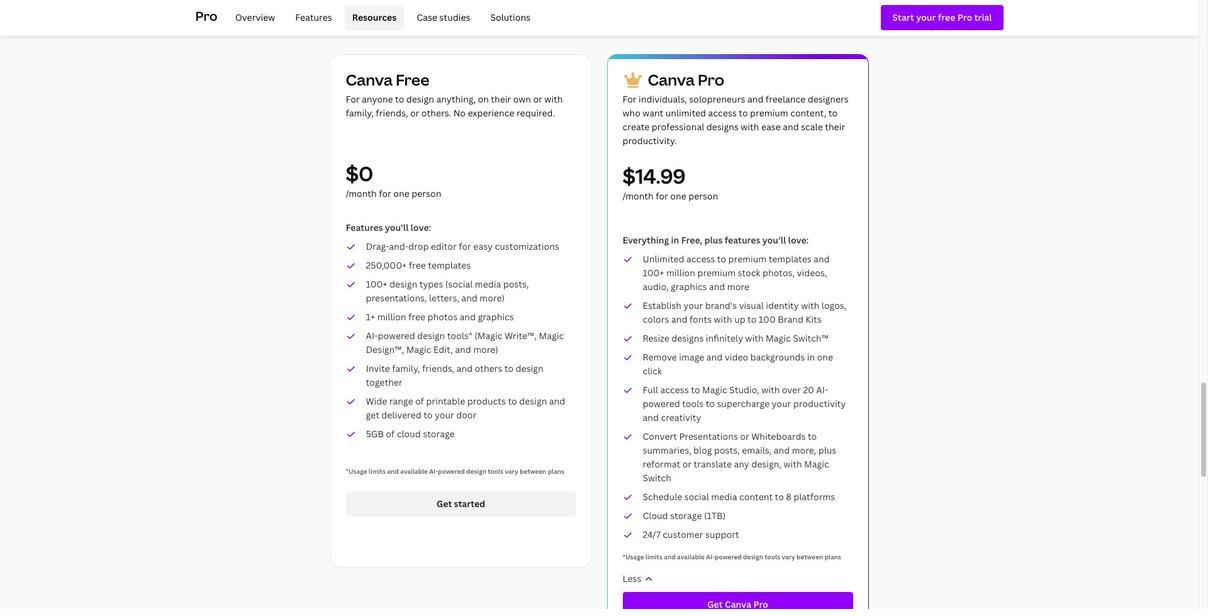 Task type: locate. For each thing, give the bounding box(es) containing it.
pro element
[[195, 0, 1003, 35]]

menu bar inside pro element
[[223, 5, 538, 30]]

menu bar containing overview
[[223, 5, 538, 30]]

overview
[[235, 11, 275, 23]]

studies
[[439, 11, 470, 23]]

menu bar
[[223, 5, 538, 30]]

solutions link
[[483, 5, 538, 30]]

pro
[[195, 7, 218, 24]]

start your free pro trial image
[[892, 11, 992, 25]]

resources
[[352, 11, 397, 23]]

case studies link
[[409, 5, 478, 30]]



Task type: describe. For each thing, give the bounding box(es) containing it.
case
[[417, 11, 437, 23]]

overview link
[[228, 5, 283, 30]]

resources link
[[345, 5, 404, 30]]

features
[[295, 11, 332, 23]]

case studies
[[417, 11, 470, 23]]

features link
[[288, 5, 340, 30]]

solutions
[[490, 11, 530, 23]]



Task type: vqa. For each thing, say whether or not it's contained in the screenshot.
"menu bar"
yes



